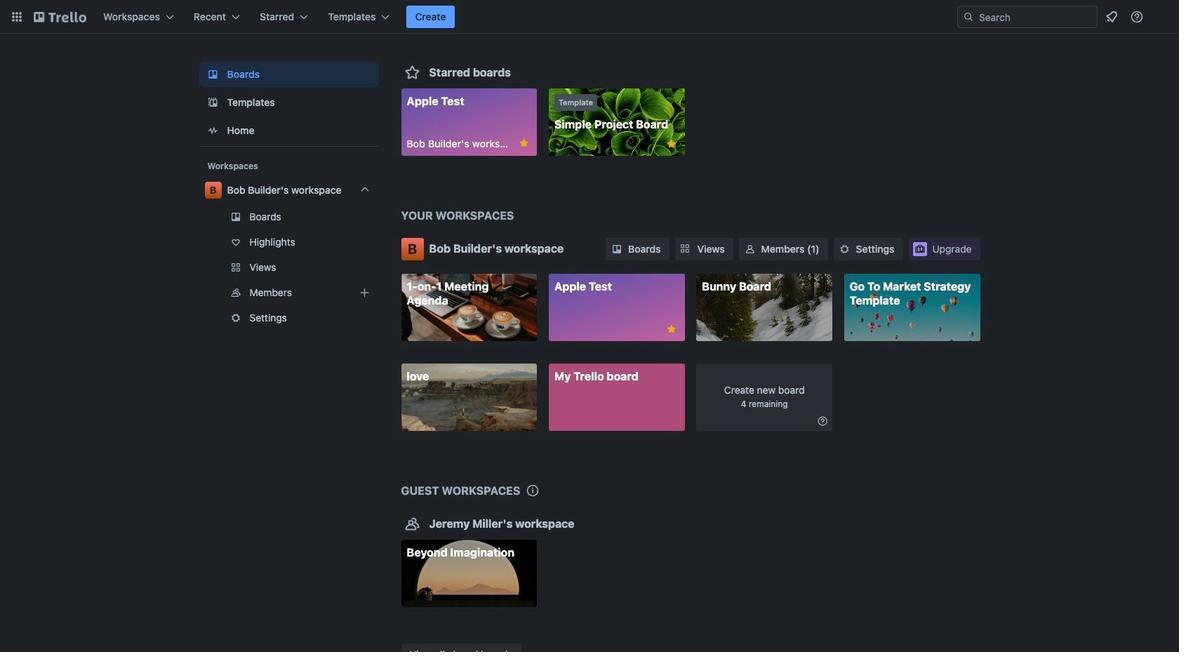 Task type: describe. For each thing, give the bounding box(es) containing it.
add image
[[356, 284, 373, 301]]

bob builder (bobbuilder40) image
[[1155, 8, 1171, 25]]

board image
[[205, 66, 222, 83]]

Search field
[[975, 6, 1098, 27]]

home image
[[205, 122, 222, 139]]

back to home image
[[34, 6, 86, 28]]

click to unstar this board. it will be removed from your starred list. image
[[666, 138, 678, 150]]

search image
[[963, 11, 975, 22]]



Task type: vqa. For each thing, say whether or not it's contained in the screenshot.
Click to unstar this board. It will be removed from your starred list. icon
yes



Task type: locate. For each thing, give the bounding box(es) containing it.
sm image
[[610, 242, 624, 256], [743, 242, 758, 256], [838, 242, 852, 256], [816, 414, 830, 428]]

primary element
[[0, 0, 1180, 34]]

0 notifications image
[[1104, 8, 1121, 25]]

open information menu image
[[1131, 10, 1145, 24]]

1 vertical spatial click to unstar this board. it will be removed from your starred list. image
[[666, 323, 678, 335]]

template board image
[[205, 94, 222, 111]]

0 horizontal spatial click to unstar this board. it will be removed from your starred list. image
[[518, 137, 530, 150]]

1 horizontal spatial click to unstar this board. it will be removed from your starred list. image
[[666, 323, 678, 335]]

0 vertical spatial click to unstar this board. it will be removed from your starred list. image
[[518, 137, 530, 150]]

click to unstar this board. it will be removed from your starred list. image
[[518, 137, 530, 150], [666, 323, 678, 335]]



